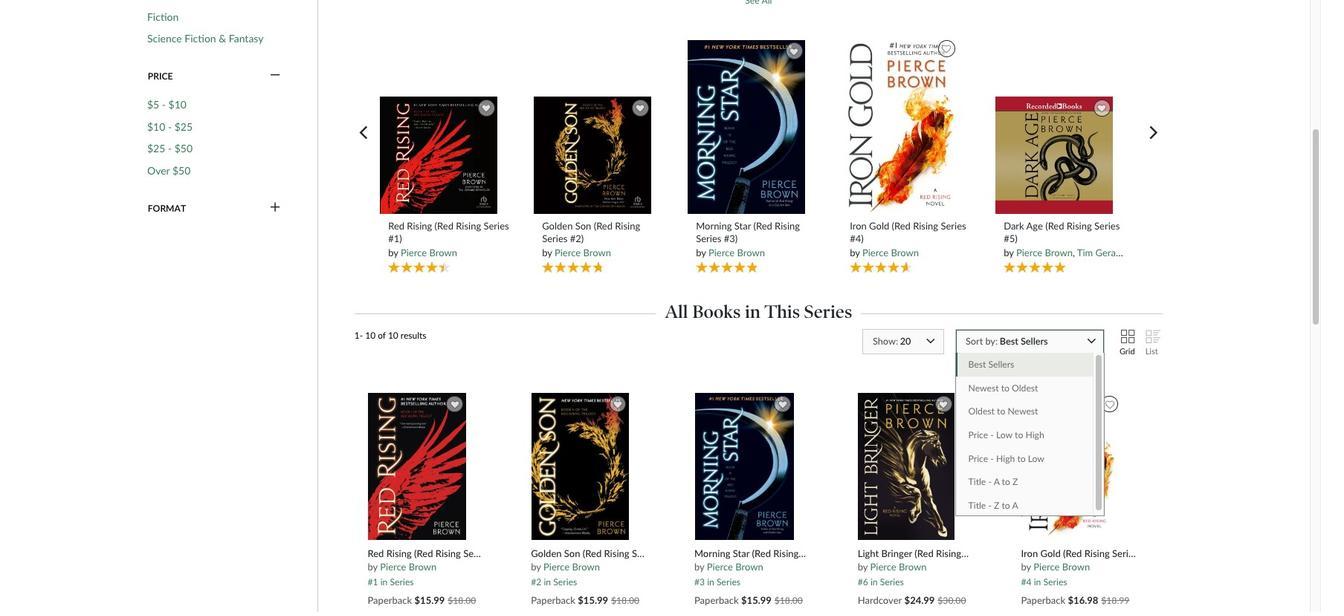 Task type: locate. For each thing, give the bounding box(es) containing it.
3 $18.00 from the left
[[775, 596, 803, 607]]

brown inside morning star (red rising series #3) by pierce brown
[[737, 247, 765, 259]]

2 title from the top
[[969, 501, 986, 512]]

1 title from the top
[[969, 477, 986, 488]]

gold for brown
[[1041, 548, 1061, 560]]

brown inside red rising (red rising series #1) by pierce brown
[[429, 247, 457, 259]]

by down #4)
[[850, 247, 860, 259]]

0 vertical spatial golden
[[542, 220, 573, 232]]

(red for morning star (red rising series #3) by pierce brown
[[754, 220, 773, 232]]

1 horizontal spatial oldest
[[1012, 383, 1039, 394]]

by for golden son (red rising series #2) by pierce brown
[[542, 247, 552, 259]]

star inside morning star (red rising series #3) by pierce brown
[[735, 220, 751, 232]]

pierce brown link down #3)
[[709, 247, 765, 259]]

old price was $18.00 element
[[448, 596, 476, 607], [611, 596, 640, 607], [775, 596, 803, 607]]

pierce brown link for dark age (red rising series #5)
[[1017, 247, 1073, 259]]

&
[[219, 32, 226, 45]]

pierce brown link down the red rising (red rising series #1) link
[[401, 247, 457, 259]]

by)
[[1211, 247, 1224, 259]]

sellers
[[989, 359, 1015, 370]]

3 paperback from the left
[[695, 595, 739, 607]]

series inside red rising (red rising series #1) by pierce brown
[[484, 220, 509, 232]]

by down #1) in the left top of the page
[[388, 247, 398, 259]]

by for morning star (red rising series #3) by pierce brown
[[696, 247, 706, 259]]

$25 up $25 - $50
[[175, 120, 193, 133]]

2 rising… from the left
[[936, 548, 969, 560]]

pierce inside golden son (red rising series … by pierce brown #2 in series paperback $15.99 $18.00
[[544, 562, 570, 574]]

1 horizontal spatial fiction
[[185, 32, 216, 45]]

grid link
[[1120, 329, 1135, 356]]

in right #2
[[544, 577, 551, 589]]

brown down the red rising (red rising series #1) link
[[429, 247, 457, 259]]

brown for red rising (red rising series #1) by pierce brown
[[429, 247, 457, 259]]

#3
[[695, 577, 705, 589]]

(red
[[435, 220, 454, 232], [594, 220, 613, 232], [754, 220, 773, 232], [892, 220, 911, 232], [1046, 220, 1065, 232], [414, 548, 433, 560], [583, 548, 602, 560], [752, 548, 771, 560], [915, 548, 934, 560], [1063, 548, 1082, 560]]

iron gold (red rising series… by pierce brown #4 in series paperback $16.98 $18.99
[[1021, 548, 1145, 607]]

0 horizontal spatial red
[[368, 548, 384, 560]]

science fiction & fantasy link
[[147, 32, 264, 45]]

golden son (red rising series … by pierce brown #2 in series paperback $15.99 $18.00
[[531, 548, 667, 607]]

0 horizontal spatial $15.99
[[415, 595, 445, 607]]

dark age (red rising series #5) by pierce brown , tim gerard reynolds (narrated by)
[[1004, 220, 1224, 259]]

brown inside iron gold (red rising series #4) by pierce brown
[[891, 247, 919, 259]]

pierce brown link
[[401, 247, 457, 259], [555, 247, 611, 259], [709, 247, 765, 259], [863, 247, 919, 259], [1017, 247, 1073, 259], [380, 562, 437, 574], [544, 562, 600, 574], [707, 562, 764, 574], [871, 562, 927, 574], [1034, 562, 1090, 574]]

hardcover
[[858, 595, 902, 607]]

1 horizontal spatial a
[[1013, 501, 1019, 512]]

brown for morning star (red rising series #3) by pierce brown
[[737, 247, 765, 259]]

1 paperback from the left
[[368, 595, 412, 607]]

to inside "oldest to newest" link
[[997, 406, 1006, 418]]

a
[[994, 477, 1000, 488], [1013, 501, 1019, 512]]

1 vertical spatial $50
[[173, 164, 191, 177]]

morning
[[696, 220, 732, 232], [695, 548, 731, 560]]

2 paperback from the left
[[531, 595, 576, 607]]

rising inside dark age (red rising series #5) by pierce brown , tim gerard reynolds (narrated by)
[[1067, 220, 1092, 232]]

price for price
[[148, 71, 173, 82]]

2 vertical spatial price
[[969, 453, 989, 465]]

in inside golden son (red rising series … by pierce brown #2 in series paperback $15.99 $18.00
[[544, 577, 551, 589]]

price down oldest to newest
[[969, 430, 989, 441]]

by up #3
[[695, 562, 705, 574]]

red rising (red rising series … by pierce brown #1 in series paperback $15.99 $18.00
[[368, 548, 499, 607]]

1 rising… from the left
[[774, 548, 806, 560]]

(red for iron gold (red rising series #4) by pierce brown
[[892, 220, 911, 232]]

grid view active image
[[1120, 329, 1133, 347]]

pierce inside red rising (red rising series … by pierce brown #1 in series paperback $15.99 $18.00
[[380, 562, 406, 574]]

z down title - a to z
[[994, 501, 1000, 512]]

0 horizontal spatial newest
[[969, 383, 999, 394]]

plus image
[[270, 202, 280, 215]]

0 vertical spatial price
[[148, 71, 173, 82]]

in right #6
[[871, 577, 878, 589]]

$50 inside over $50 link
[[173, 164, 191, 177]]

red rising (red rising series … link
[[368, 548, 499, 560]]

1 vertical spatial $10
[[147, 120, 165, 133]]

rising for red rising (red rising series … by pierce brown #1 in series paperback $15.99 $18.00
[[436, 548, 461, 560]]

best sellers
[[969, 359, 1015, 370]]

1 horizontal spatial gold
[[1041, 548, 1061, 560]]

(red inside morning star (red rising… by pierce brown #3 in series paperback $15.99 $18.00
[[752, 548, 771, 560]]

red rising (red rising series #1) by pierce brown
[[388, 220, 509, 259]]

… inside red rising (red rising series … by pierce brown #1 in series paperback $15.99 $18.00
[[491, 548, 499, 560]]

by up #1
[[368, 562, 378, 574]]

3 old price was $18.00 element from the left
[[775, 596, 803, 607]]

#1)
[[388, 232, 402, 244]]

pierce up "#6 in series" link
[[871, 562, 897, 574]]

in right #4
[[1034, 577, 1041, 589]]

- right "$5"
[[162, 98, 166, 111]]

pierce up '#1 in series' "link"
[[380, 562, 406, 574]]

in inside red rising (red rising series … by pierce brown #1 in series paperback $15.99 $18.00
[[381, 577, 388, 589]]

star up #3)
[[735, 220, 751, 232]]

price up title - a to z
[[969, 453, 989, 465]]

- down title - a to z
[[989, 501, 992, 512]]

0 vertical spatial $25
[[175, 120, 193, 133]]

1 vertical spatial newest
[[1008, 406, 1039, 418]]

0 horizontal spatial fiction
[[147, 10, 179, 23]]

low
[[997, 430, 1013, 441], [1028, 453, 1045, 465]]

0 horizontal spatial gold
[[869, 220, 890, 232]]

price for price - high to low
[[969, 453, 989, 465]]

price - low to high link
[[956, 424, 1094, 448]]

z down "price - high to low" link
[[1013, 477, 1018, 488]]

$18.00 down morning star (red rising… link
[[775, 596, 803, 607]]

books
[[693, 301, 741, 323]]

golden for golden son (red rising series #2) by pierce brown
[[542, 220, 573, 232]]

paperback inside golden son (red rising series … by pierce brown #2 in series paperback $15.99 $18.00
[[531, 595, 576, 607]]

0 vertical spatial high
[[1026, 430, 1045, 441]]

paperback inside red rising (red rising series … by pierce brown #1 in series paperback $15.99 $18.00
[[368, 595, 412, 607]]

1 old price was $18.00 element from the left
[[448, 596, 476, 607]]

by up #4
[[1021, 562, 1031, 574]]

2 horizontal spatial $15.99
[[742, 595, 772, 607]]

by inside iron gold (red rising series #4) by pierce brown
[[850, 247, 860, 259]]

1 vertical spatial star
[[733, 548, 750, 560]]

low down price - low to high link
[[1028, 453, 1045, 465]]

pierce brown link for red rising (red rising series #1)
[[401, 247, 457, 259]]

brown inside golden son (red rising series … by pierce brown #2 in series paperback $15.99 $18.00
[[572, 562, 600, 574]]

son up #2)
[[575, 220, 591, 232]]

title up title - z to a
[[969, 477, 986, 488]]

red for red rising (red rising series #1) by pierce brown
[[388, 220, 405, 232]]

old price was $18.00 element down red rising (red rising series … "link"
[[448, 596, 476, 607]]

$50 down $10 - $25 link
[[175, 142, 193, 155]]

- inside title - z to a link
[[989, 501, 992, 512]]

brown down iron gold (red rising series… link at right bottom
[[1063, 562, 1090, 574]]

0 horizontal spatial a
[[994, 477, 1000, 488]]

1 horizontal spatial $10
[[169, 98, 187, 111]]

1 … from the left
[[491, 548, 499, 560]]

pierce for morning star (red rising series #3) by pierce brown
[[709, 247, 735, 259]]

$15.99 inside red rising (red rising series … by pierce brown #1 in series paperback $15.99 $18.00
[[415, 595, 445, 607]]

all books in this series
[[665, 301, 852, 323]]

pierce up #3 in series "link"
[[707, 562, 733, 574]]

dark
[[1004, 220, 1025, 232]]

list view active image
[[1146, 330, 1159, 347]]

brown down morning star (red rising series #3) link
[[737, 247, 765, 259]]

0 horizontal spatial iron
[[850, 220, 867, 232]]

fiction
[[147, 10, 179, 23], [185, 32, 216, 45]]

- up title - z to a
[[989, 477, 992, 488]]

old price was $18.99 element
[[1102, 596, 1130, 607]]

a inside title - a to z link
[[994, 477, 1000, 488]]

morning for by
[[695, 548, 731, 560]]

0 horizontal spatial $10
[[147, 120, 165, 133]]

(red inside dark age (red rising series #5) by pierce brown , tim gerard reynolds (narrated by)
[[1046, 220, 1065, 232]]

3 $15.99 from the left
[[742, 595, 772, 607]]

grid
[[1120, 347, 1135, 356]]

1 horizontal spatial high
[[1026, 430, 1045, 441]]

morning inside morning star (red rising… by pierce brown #3 in series paperback $15.99 $18.00
[[695, 548, 731, 560]]

paperback down '#1 in series' "link"
[[368, 595, 412, 607]]

newest down best
[[969, 383, 999, 394]]

rising… for morning star (red rising…
[[774, 548, 806, 560]]

fiction link
[[147, 10, 179, 23]]

newest down newest to oldest link
[[1008, 406, 1039, 418]]

- inside price - low to high link
[[991, 430, 994, 441]]

fantasy
[[229, 32, 264, 45]]

old price was $18.00 element for morning star (red rising…
[[775, 596, 803, 607]]

1 horizontal spatial rising…
[[936, 548, 969, 560]]

$15.99 down golden son (red rising series … link
[[578, 595, 608, 607]]

star up #3 in series "link"
[[733, 548, 750, 560]]

by inside red rising (red rising series … by pierce brown #1 in series paperback $15.99 $18.00
[[368, 562, 378, 574]]

pierce inside red rising (red rising series #1) by pierce brown
[[401, 247, 427, 259]]

(red inside light bringer (red rising… by pierce brown #6 in series hardcover $24.99 $30.00
[[915, 548, 934, 560]]

pierce for dark age (red rising series #5) by pierce brown , tim gerard reynolds (narrated by)
[[1017, 247, 1043, 259]]

$15.99 down red rising (red rising series … "link"
[[415, 595, 445, 607]]

rising inside morning star (red rising series #3) by pierce brown
[[775, 220, 800, 232]]

1 horizontal spatial $15.99
[[578, 595, 608, 607]]

morning inside morning star (red rising series #3) by pierce brown
[[696, 220, 732, 232]]

title
[[969, 477, 986, 488], [969, 501, 986, 512]]

low down oldest to newest
[[997, 430, 1013, 441]]

$15.99 inside golden son (red rising series … by pierce brown #2 in series paperback $15.99 $18.00
[[578, 595, 608, 607]]

old price was $18.00 element down golden son (red rising series … link
[[611, 596, 640, 607]]

light
[[858, 548, 879, 560]]

by inside golden son (red rising series … by pierce brown #2 in series paperback $15.99 $18.00
[[531, 562, 541, 574]]

to down title - a to z
[[1002, 501, 1011, 512]]

iron gold (red rising series #4) image
[[841, 36, 959, 215]]

iron
[[850, 220, 867, 232], [1021, 548, 1038, 560]]

0 horizontal spatial 10
[[365, 330, 376, 341]]

to for low
[[1015, 430, 1024, 441]]

pierce inside golden son (red rising series #2) by pierce brown
[[555, 247, 581, 259]]

iron inside iron gold (red rising series… by pierce brown #4 in series paperback $16.98 $18.99
[[1021, 548, 1038, 560]]

- inside "price - high to low" link
[[991, 453, 994, 465]]

to inside title - a to z link
[[1002, 477, 1011, 488]]

series inside iron gold (red rising series #4) by pierce brown
[[941, 220, 967, 232]]

to up oldest to newest
[[1002, 383, 1010, 394]]

rising inside golden son (red rising series … by pierce brown #2 in series paperback $15.99 $18.00
[[604, 548, 630, 560]]

2 horizontal spatial $18.00
[[775, 596, 803, 607]]

by inside dark age (red rising series #5) by pierce brown , tim gerard reynolds (narrated by)
[[1004, 247, 1014, 259]]

to inside "price - high to low" link
[[1018, 453, 1026, 465]]

brown inside red rising (red rising series … by pierce brown #1 in series paperback $15.99 $18.00
[[409, 562, 437, 574]]

1 horizontal spatial low
[[1028, 453, 1045, 465]]

$5 - $10 link
[[147, 98, 187, 111]]

star
[[735, 220, 751, 232], [733, 548, 750, 560]]

brown down light bringer (red rising… link
[[899, 562, 927, 574]]

0 horizontal spatial oldest
[[969, 406, 995, 418]]

paperback
[[368, 595, 412, 607], [531, 595, 576, 607], [695, 595, 739, 607], [1021, 595, 1066, 607]]

oldest down best sellers link
[[1012, 383, 1039, 394]]

son for golden son (red rising series … by pierce brown #2 in series paperback $15.99 $18.00
[[564, 548, 580, 560]]

(red for dark age (red rising series #5) by pierce brown , tim gerard reynolds (narrated by)
[[1046, 220, 1065, 232]]

a down title - a to z link
[[1013, 501, 1019, 512]]

0 vertical spatial $10
[[169, 98, 187, 111]]

$50
[[175, 142, 193, 155], [173, 164, 191, 177]]

paperback inside iron gold (red rising series… by pierce brown #4 in series paperback $16.98 $18.99
[[1021, 595, 1066, 607]]

1 vertical spatial golden
[[531, 548, 562, 560]]

pierce brown link up '#4 in series' link
[[1034, 562, 1090, 574]]

brown down red rising (red rising series … "link"
[[409, 562, 437, 574]]

1 vertical spatial morning
[[695, 548, 731, 560]]

1 vertical spatial high
[[997, 453, 1015, 465]]

- inside title - a to z link
[[989, 477, 992, 488]]

in left this
[[745, 301, 761, 323]]

old price was $30.00 element
[[938, 596, 966, 607]]

$18.00
[[448, 596, 476, 607], [611, 596, 640, 607], [775, 596, 803, 607]]

#1 in series link
[[368, 574, 414, 589]]

pierce down #4)
[[863, 247, 889, 259]]

(red inside red rising (red rising series … by pierce brown #1 in series paperback $15.99 $18.00
[[414, 548, 433, 560]]

fiction up science
[[147, 10, 179, 23]]

#6 in series link
[[858, 574, 904, 589]]

in inside light bringer (red rising… by pierce brown #6 in series hardcover $24.99 $30.00
[[871, 577, 878, 589]]

0 horizontal spatial old price was $18.00 element
[[448, 596, 476, 607]]

pierce brown link down bringer
[[871, 562, 927, 574]]

morning star (red rising… by pierce brown #3 in series paperback $15.99 $18.00
[[695, 548, 806, 607]]

price up $5 - $10
[[148, 71, 173, 82]]

gold inside iron gold (red rising series… by pierce brown #4 in series paperback $16.98 $18.99
[[1041, 548, 1061, 560]]

bringer
[[882, 548, 913, 560]]

2 $15.99 from the left
[[578, 595, 608, 607]]

red for red rising (red rising series … by pierce brown #1 in series paperback $15.99 $18.00
[[368, 548, 384, 560]]

0 horizontal spatial $18.00
[[448, 596, 476, 607]]

pierce for iron gold (red rising series #4) by pierce brown
[[863, 247, 889, 259]]

1 horizontal spatial 10
[[388, 330, 398, 341]]

$10 - $25 link
[[147, 120, 193, 133]]

2 … from the left
[[660, 548, 667, 560]]

pierce brown link down #2)
[[555, 247, 611, 259]]

golden son (red rising series #2) link
[[542, 220, 663, 245]]

0 vertical spatial title
[[969, 477, 986, 488]]

brown inside golden son (red rising series #2) by pierce brown
[[583, 247, 611, 259]]

newest
[[969, 383, 999, 394], [1008, 406, 1039, 418]]

1 vertical spatial red
[[368, 548, 384, 560]]

0 vertical spatial morning
[[696, 220, 732, 232]]

0 vertical spatial red
[[388, 220, 405, 232]]

rising… inside morning star (red rising… by pierce brown #3 in series paperback $15.99 $18.00
[[774, 548, 806, 560]]

$50 right over
[[173, 164, 191, 177]]

(red inside iron gold (red rising series… by pierce brown #4 in series paperback $16.98 $18.99
[[1063, 548, 1082, 560]]

- inside the '$5 - $10' 'link'
[[162, 98, 166, 111]]

series inside morning star (red rising… by pierce brown #3 in series paperback $15.99 $18.00
[[717, 577, 741, 589]]

title: red rising (red rising series #1), author: pierce brown image
[[367, 393, 467, 541]]

2 $18.00 from the left
[[611, 596, 640, 607]]

- down $10 - $25 link
[[168, 142, 172, 155]]

morning up #3 in series "link"
[[695, 548, 731, 560]]

- up title - a to z
[[991, 453, 994, 465]]

pierce up #2 in series link
[[544, 562, 570, 574]]

1 vertical spatial iron
[[1021, 548, 1038, 560]]

0 horizontal spatial high
[[997, 453, 1015, 465]]

to inside title - z to a link
[[1002, 501, 1011, 512]]

oldest down newest to oldest
[[969, 406, 995, 418]]

$18.00 down golden son (red rising series … link
[[611, 596, 640, 607]]

1 vertical spatial low
[[1028, 453, 1045, 465]]

1 vertical spatial $25
[[147, 142, 165, 155]]

by inside red rising (red rising series #1) by pierce brown
[[388, 247, 398, 259]]

1 vertical spatial a
[[1013, 501, 1019, 512]]

pierce down #1) in the left top of the page
[[401, 247, 427, 259]]

by for red rising (red rising series … by pierce brown #1 in series paperback $15.99 $18.00
[[368, 562, 378, 574]]

0 vertical spatial star
[[735, 220, 751, 232]]

$18.00 for golden son (red rising series …
[[611, 596, 640, 607]]

brown down 'iron gold (red rising series #4)' link
[[891, 247, 919, 259]]

by inside golden son (red rising series #2) by pierce brown
[[542, 247, 552, 259]]

high down price - low to high
[[997, 453, 1015, 465]]

title - z to a link
[[956, 495, 1094, 518]]

brown for golden son (red rising series … by pierce brown #2 in series paperback $15.99 $18.00
[[572, 562, 600, 574]]

gold inside iron gold (red rising series #4) by pierce brown
[[869, 220, 890, 232]]

(red inside iron gold (red rising series #4) by pierce brown
[[892, 220, 911, 232]]

$10 down "$5"
[[147, 120, 165, 133]]

0 vertical spatial low
[[997, 430, 1013, 441]]

pierce down #2)
[[555, 247, 581, 259]]

1 vertical spatial son
[[564, 548, 580, 560]]

by down light
[[858, 562, 868, 574]]

10 left of at the bottom
[[365, 330, 376, 341]]

red inside red rising (red rising series … by pierce brown #1 in series paperback $15.99 $18.00
[[368, 548, 384, 560]]

to down newest to oldest
[[997, 406, 1006, 418]]

to down price - high to low
[[1002, 477, 1011, 488]]

pierce brown link for morning star (red rising…
[[707, 562, 764, 574]]

$5
[[147, 98, 159, 111]]

to down "oldest to newest" link
[[1015, 430, 1024, 441]]

rising for red rising (red rising series #1) by pierce brown
[[456, 220, 481, 232]]

4 paperback from the left
[[1021, 595, 1066, 607]]

1 vertical spatial oldest
[[969, 406, 995, 418]]

oldest to newest
[[969, 406, 1039, 418]]

over $50
[[147, 164, 191, 177]]

2 old price was $18.00 element from the left
[[611, 596, 640, 607]]

high inside price - low to high link
[[1026, 430, 1045, 441]]

0 vertical spatial gold
[[869, 220, 890, 232]]

rising for golden son (red rising series … by pierce brown #2 in series paperback $15.99 $18.00
[[604, 548, 630, 560]]

iron up #4)
[[850, 220, 867, 232]]

golden
[[542, 220, 573, 232], [531, 548, 562, 560]]

title - a to z
[[969, 477, 1018, 488]]

paperback down '#4 in series' link
[[1021, 595, 1066, 607]]

… inside golden son (red rising series … by pierce brown #2 in series paperback $15.99 $18.00
[[660, 548, 667, 560]]

1 horizontal spatial red
[[388, 220, 405, 232]]

price
[[148, 71, 173, 82], [969, 430, 989, 441], [969, 453, 989, 465]]

pierce inside light bringer (red rising… by pierce brown #6 in series hardcover $24.99 $30.00
[[871, 562, 897, 574]]

0 horizontal spatial rising…
[[774, 548, 806, 560]]

rising…
[[774, 548, 806, 560], [936, 548, 969, 560]]

list box
[[956, 354, 1105, 518]]

pierce brown link up #2 in series link
[[544, 562, 600, 574]]

to inside newest to oldest link
[[1002, 383, 1010, 394]]

$18.00 inside golden son (red rising series … by pierce brown #2 in series paperback $15.99 $18.00
[[611, 596, 640, 607]]

pierce inside iron gold (red rising series #4) by pierce brown
[[863, 247, 889, 259]]

1 vertical spatial fiction
[[185, 32, 216, 45]]

- for $10
[[162, 98, 166, 111]]

red up #1) in the left top of the page
[[388, 220, 405, 232]]

0 vertical spatial $50
[[175, 142, 193, 155]]

1 vertical spatial price
[[969, 430, 989, 441]]

rising inside iron gold (red rising series… by pierce brown #4 in series paperback $16.98 $18.99
[[1085, 548, 1110, 560]]

brown down golden son (red rising series #2) link
[[583, 247, 611, 259]]

paperback down #2 in series link
[[531, 595, 576, 607]]

a up title - z to a
[[994, 477, 1000, 488]]

0 vertical spatial z
[[1013, 477, 1018, 488]]

to inside price - low to high link
[[1015, 430, 1024, 441]]

paperback inside morning star (red rising… by pierce brown #3 in series paperback $15.99 $18.00
[[695, 595, 739, 607]]

iron inside iron gold (red rising series #4) by pierce brown
[[850, 220, 867, 232]]

iron up #4
[[1021, 548, 1038, 560]]

series
[[484, 220, 509, 232], [941, 220, 967, 232], [1095, 220, 1120, 232], [542, 232, 568, 244], [696, 232, 722, 244], [805, 301, 852, 323], [463, 548, 489, 560], [632, 548, 658, 560], [390, 577, 414, 589], [554, 577, 577, 589], [717, 577, 741, 589], [880, 577, 904, 589], [1044, 577, 1068, 589]]

- down oldest to newest
[[991, 430, 994, 441]]

brown down dark age (red rising series #5) link
[[1045, 247, 1073, 259]]

1 horizontal spatial iron
[[1021, 548, 1038, 560]]

in right #1
[[381, 577, 388, 589]]

$18.00 down red rising (red rising series … "link"
[[448, 596, 476, 607]]

1 vertical spatial title
[[969, 501, 986, 512]]

$15.99 down morning star (red rising… link
[[742, 595, 772, 607]]

0 vertical spatial a
[[994, 477, 1000, 488]]

by down golden son (red rising series #2) link
[[542, 247, 552, 259]]

brown for golden son (red rising series #2) by pierce brown
[[583, 247, 611, 259]]

0 vertical spatial son
[[575, 220, 591, 232]]

by down #5)
[[1004, 247, 1014, 259]]

by down morning star (red rising series #3) link
[[696, 247, 706, 259]]

(red for red rising (red rising series #1) by pierce brown
[[435, 220, 454, 232]]

light bringer (red rising… by pierce brown #6 in series hardcover $24.99 $30.00
[[858, 548, 969, 607]]

pierce brown link down morning star (red rising… link
[[707, 562, 764, 574]]

2 horizontal spatial old price was $18.00 element
[[775, 596, 803, 607]]

pierce brown link down 'iron gold (red rising series #4)' link
[[863, 247, 919, 259]]

rising inside golden son (red rising series #2) by pierce brown
[[615, 220, 640, 232]]

brown down morning star (red rising… link
[[736, 562, 764, 574]]

1 vertical spatial z
[[994, 501, 1000, 512]]

- inside $10 - $25 link
[[168, 120, 172, 133]]

pierce inside morning star (red rising series #3) by pierce brown
[[709, 247, 735, 259]]

series inside iron gold (red rising series… by pierce brown #4 in series paperback $16.98 $18.99
[[1044, 577, 1068, 589]]

title for title - z to a
[[969, 501, 986, 512]]

,
[[1073, 247, 1075, 259]]

1 $15.99 from the left
[[415, 595, 445, 607]]

rising… inside light bringer (red rising… by pierce brown #6 in series hardcover $24.99 $30.00
[[936, 548, 969, 560]]

price - high to low link
[[956, 448, 1094, 471]]

pierce brown link up '#1 in series' "link"
[[380, 562, 437, 574]]

series inside light bringer (red rising… by pierce brown #6 in series hardcover $24.99 $30.00
[[880, 577, 904, 589]]

$10
[[169, 98, 187, 111], [147, 120, 165, 133]]

price button
[[147, 70, 282, 83]]

1 horizontal spatial …
[[660, 548, 667, 560]]

#4)
[[850, 232, 864, 244]]

oldest
[[1012, 383, 1039, 394], [969, 406, 995, 418]]

$50 inside $25 - $50 link
[[175, 142, 193, 155]]

$18.00 inside red rising (red rising series … by pierce brown #1 in series paperback $15.99 $18.00
[[448, 596, 476, 607]]

red up #1
[[368, 548, 384, 560]]

red
[[388, 220, 405, 232], [368, 548, 384, 560]]

pierce down #5)
[[1017, 247, 1043, 259]]

best sellers link
[[956, 354, 1094, 377]]

(red inside morning star (red rising series #3) by pierce brown
[[754, 220, 773, 232]]

(red inside golden son (red rising series … by pierce brown #2 in series paperback $15.99 $18.00
[[583, 548, 602, 560]]

- up $25 - $50
[[168, 120, 172, 133]]

1 $18.00 from the left
[[448, 596, 476, 607]]

series…
[[1113, 548, 1145, 560]]

light bringer (red rising… link
[[858, 548, 973, 560]]

- for a
[[989, 477, 992, 488]]

pierce up '#4 in series' link
[[1034, 562, 1060, 574]]

brown down golden son (red rising series … link
[[572, 562, 600, 574]]

to down price - low to high link
[[1018, 453, 1026, 465]]

rising for iron gold (red rising series… by pierce brown #4 in series paperback $16.98 $18.99
[[1085, 548, 1110, 560]]

golden up #2)
[[542, 220, 573, 232]]

pierce down #3)
[[709, 247, 735, 259]]

0 horizontal spatial z
[[994, 501, 1000, 512]]

- for $50
[[168, 142, 172, 155]]

pierce brown link for iron gold (red rising series…
[[1034, 562, 1090, 574]]

1 vertical spatial gold
[[1041, 548, 1061, 560]]

rising
[[407, 220, 432, 232], [456, 220, 481, 232], [615, 220, 640, 232], [775, 220, 800, 232], [913, 220, 939, 232], [1067, 220, 1092, 232], [386, 548, 412, 560], [436, 548, 461, 560], [604, 548, 630, 560], [1085, 548, 1110, 560]]

golden inside golden son (red rising series … by pierce brown #2 in series paperback $15.99 $18.00
[[531, 548, 562, 560]]

star inside morning star (red rising… by pierce brown #3 in series paperback $15.99 $18.00
[[733, 548, 750, 560]]

in right #3
[[707, 577, 715, 589]]

0 vertical spatial iron
[[850, 220, 867, 232]]

0 horizontal spatial …
[[491, 548, 499, 560]]

1 horizontal spatial $18.00
[[611, 596, 640, 607]]

title: golden son (red rising series #2), author: pierce brown image
[[531, 393, 630, 541]]

0 horizontal spatial low
[[997, 430, 1013, 441]]

by
[[388, 247, 398, 259], [542, 247, 552, 259], [696, 247, 706, 259], [850, 247, 860, 259], [1004, 247, 1014, 259], [368, 562, 378, 574], [531, 562, 541, 574], [695, 562, 705, 574], [858, 562, 868, 574], [1021, 562, 1031, 574]]

fiction left &
[[185, 32, 216, 45]]

1 horizontal spatial old price was $18.00 element
[[611, 596, 640, 607]]

son
[[575, 220, 591, 232], [564, 548, 580, 560]]

golden up #2 in series link
[[531, 548, 562, 560]]

rising inside iron gold (red rising series #4) by pierce brown
[[913, 220, 939, 232]]

0 horizontal spatial $25
[[147, 142, 165, 155]]

high inside "price - high to low" link
[[997, 453, 1015, 465]]

pierce inside dark age (red rising series #5) by pierce brown , tim gerard reynolds (narrated by)
[[1017, 247, 1043, 259]]

science fiction & fantasy
[[147, 32, 264, 45]]



Task type: describe. For each thing, give the bounding box(es) containing it.
1 horizontal spatial z
[[1013, 477, 1018, 488]]

title: light bringer (red rising series), author: pierce brown image
[[858, 393, 956, 541]]

pierce brown link for golden son (red rising series #2)
[[555, 247, 611, 259]]

price - low to high
[[969, 430, 1045, 441]]

0 vertical spatial fiction
[[147, 10, 179, 23]]

age
[[1027, 220, 1043, 232]]

(red for golden son (red rising series #2) by pierce brown
[[594, 220, 613, 232]]

morning star (red rising series #3) by pierce brown
[[696, 220, 800, 259]]

list box containing best sellers
[[956, 354, 1105, 518]]

#2
[[531, 577, 542, 589]]

a inside title - z to a link
[[1013, 501, 1019, 512]]

title: iron gold (red rising series #4), author: pierce brown image
[[1021, 393, 1122, 541]]

0 vertical spatial newest
[[969, 383, 999, 394]]

dark age (red rising series #5) link
[[1004, 220, 1125, 245]]

brown for red rising (red rising series … by pierce brown #1 in series paperback $15.99 $18.00
[[409, 562, 437, 574]]

brown inside iron gold (red rising series… by pierce brown #4 in series paperback $16.98 $18.99
[[1063, 562, 1090, 574]]

$16.98
[[1068, 595, 1099, 607]]

reynolds
[[1127, 247, 1166, 259]]

rising for morning star (red rising series #3) by pierce brown
[[775, 220, 800, 232]]

oldest to newest link
[[956, 401, 1094, 424]]

iron for by
[[1021, 548, 1038, 560]]

$25 - $50 link
[[147, 142, 193, 155]]

tim gerard reynolds (narrated by) link
[[1077, 247, 1224, 259]]

golden son (red rising series #2) by pierce brown
[[542, 220, 640, 259]]

list link
[[1146, 330, 1159, 356]]

#5)
[[1004, 232, 1018, 244]]

#2)
[[570, 232, 584, 244]]

$30.00
[[938, 596, 966, 607]]

(red for golden son (red rising series … by pierce brown #2 in series paperback $15.99 $18.00
[[583, 548, 602, 560]]

$15.99 for rising
[[415, 595, 445, 607]]

(narrated
[[1168, 247, 1209, 259]]

iron for #4)
[[850, 220, 867, 232]]

pierce brown link for morning star (red rising series #3)
[[709, 247, 765, 259]]

#4 in series link
[[1021, 574, 1068, 589]]

(red for red rising (red rising series … by pierce brown #1 in series paperback $15.99 $18.00
[[414, 548, 433, 560]]

by for dark age (red rising series #5) by pierce brown , tim gerard reynolds (narrated by)
[[1004, 247, 1014, 259]]

$18.00 inside morning star (red rising… by pierce brown #3 in series paperback $15.99 $18.00
[[775, 596, 803, 607]]

20 link
[[863, 329, 944, 359]]

#4
[[1021, 577, 1032, 589]]

in inside morning star (red rising… by pierce brown #3 in series paperback $15.99 $18.00
[[707, 577, 715, 589]]

#2 in series link
[[531, 574, 577, 589]]

brown inside morning star (red rising… by pierce brown #3 in series paperback $15.99 $18.00
[[736, 562, 764, 574]]

format
[[148, 203, 186, 214]]

dark age (red rising series #5) image
[[995, 96, 1114, 215]]

pierce for red rising (red rising series #1) by pierce brown
[[401, 247, 427, 259]]

- for high
[[991, 453, 994, 465]]

tim
[[1077, 247, 1093, 259]]

iron gold (red rising series… link
[[1021, 548, 1145, 560]]

morning star (red rising series #3) link
[[696, 220, 817, 245]]

- for $25
[[168, 120, 172, 133]]

science
[[147, 32, 182, 45]]

all
[[665, 301, 688, 323]]

star for pierce
[[733, 548, 750, 560]]

pierce brown link for red rising (red rising series …
[[380, 562, 437, 574]]

(red for morning star (red rising… by pierce brown #3 in series paperback $15.99 $18.00
[[752, 548, 771, 560]]

$10 inside 'link'
[[169, 98, 187, 111]]

pierce for golden son (red rising series … by pierce brown #2 in series paperback $15.99 $18.00
[[544, 562, 570, 574]]

(red for light bringer (red rising… by pierce brown #6 in series hardcover $24.99 $30.00
[[915, 548, 934, 560]]

title - z to a
[[969, 501, 1019, 512]]

brown for dark age (red rising series #5) by pierce brown , tim gerard reynolds (narrated by)
[[1045, 247, 1073, 259]]

20
[[900, 336, 911, 348]]

list
[[1146, 347, 1159, 356]]

brown for iron gold (red rising series #4) by pierce brown
[[891, 247, 919, 259]]

#3 in series link
[[695, 574, 741, 589]]

iron gold (red rising series #4) link
[[850, 220, 971, 245]]

newest to oldest
[[969, 383, 1039, 394]]

by inside morning star (red rising… by pierce brown #3 in series paperback $15.99 $18.00
[[695, 562, 705, 574]]

by for golden son (red rising series … by pierce brown #2 in series paperback $15.99 $18.00
[[531, 562, 541, 574]]

pierce inside iron gold (red rising series… by pierce brown #4 in series paperback $16.98 $18.99
[[1034, 562, 1060, 574]]

(red for iron gold (red rising series… by pierce brown #4 in series paperback $16.98 $18.99
[[1063, 548, 1082, 560]]

in inside iron gold (red rising series… by pierce brown #4 in series paperback $16.98 $18.99
[[1034, 577, 1041, 589]]

old price was $18.00 element for golden son (red rising series …
[[611, 596, 640, 607]]

pierce for red rising (red rising series … by pierce brown #1 in series paperback $15.99 $18.00
[[380, 562, 406, 574]]

format button
[[147, 202, 282, 215]]

rising for iron gold (red rising series #4) by pierce brown
[[913, 220, 939, 232]]

series inside morning star (red rising series #3) by pierce brown
[[696, 232, 722, 244]]

series inside dark age (red rising series #5) by pierce brown , tim gerard reynolds (narrated by)
[[1095, 220, 1120, 232]]

to for high
[[1018, 453, 1026, 465]]

0 vertical spatial oldest
[[1012, 383, 1039, 394]]

by for red rising (red rising series #1) by pierce brown
[[388, 247, 398, 259]]

golden son (red rising series #2) image
[[534, 96, 652, 215]]

2 10 from the left
[[388, 330, 398, 341]]

by inside light bringer (red rising… by pierce brown #6 in series hardcover $24.99 $30.00
[[858, 562, 868, 574]]

title: morning star (red rising series #3), author: pierce brown image
[[694, 393, 795, 541]]

results
[[401, 330, 427, 341]]

… for golden son (red rising series …
[[660, 548, 667, 560]]

this
[[765, 301, 800, 323]]

rising for golden son (red rising series #2) by pierce brown
[[615, 220, 640, 232]]

red rising (red rising series #1) image
[[380, 96, 499, 215]]

gold for pierce
[[869, 220, 890, 232]]

$18.99
[[1102, 596, 1130, 607]]

newest to oldest link
[[956, 377, 1094, 401]]

… for red rising (red rising series …
[[491, 548, 499, 560]]

of
[[378, 330, 386, 341]]

morning star (red rising series #3) image
[[687, 39, 806, 215]]

morning star (red rising… link
[[695, 548, 810, 560]]

#1
[[368, 577, 378, 589]]

over
[[147, 164, 170, 177]]

- for low
[[991, 430, 994, 441]]

red rising (red rising series #1) link
[[388, 220, 509, 245]]

old price was $18.00 element for red rising (red rising series …
[[448, 596, 476, 607]]

pierce brown link for golden son (red rising series …
[[544, 562, 600, 574]]

price for price - low to high
[[969, 430, 989, 441]]

rising for dark age (red rising series #5) by pierce brown , tim gerard reynolds (narrated by)
[[1067, 220, 1092, 232]]

#3)
[[724, 232, 738, 244]]

star for #3)
[[735, 220, 751, 232]]

by inside iron gold (red rising series… by pierce brown #4 in series paperback $16.98 $18.99
[[1021, 562, 1031, 574]]

$15.99 for son
[[578, 595, 608, 607]]

$24.99
[[905, 595, 935, 607]]

$10 - $25
[[147, 120, 193, 133]]

brown inside light bringer (red rising… by pierce brown #6 in series hardcover $24.99 $30.00
[[899, 562, 927, 574]]

over $50 link
[[147, 164, 191, 177]]

pierce for golden son (red rising series #2) by pierce brown
[[555, 247, 581, 259]]

son for golden son (red rising series #2) by pierce brown
[[575, 220, 591, 232]]

title - a to z link
[[956, 471, 1094, 495]]

gerard
[[1096, 247, 1125, 259]]

morning for series
[[696, 220, 732, 232]]

to for z
[[1002, 501, 1011, 512]]

series inside golden son (red rising series #2) by pierce brown
[[542, 232, 568, 244]]

#6
[[858, 577, 869, 589]]

pierce brown link for light bringer (red rising…
[[871, 562, 927, 574]]

pierce brown link for iron gold (red rising series #4)
[[863, 247, 919, 259]]

to for a
[[1002, 477, 1011, 488]]

golden son (red rising series … link
[[531, 548, 667, 560]]

$5 - $10
[[147, 98, 187, 111]]

1 horizontal spatial $25
[[175, 120, 193, 133]]

pierce inside morning star (red rising… by pierce brown #3 in series paperback $15.99 $18.00
[[707, 562, 733, 574]]

best
[[969, 359, 986, 370]]

1-
[[355, 330, 363, 341]]

1 horizontal spatial newest
[[1008, 406, 1039, 418]]

iron gold (red rising series #4) by pierce brown
[[850, 220, 967, 259]]

price - high to low
[[969, 453, 1045, 465]]

$15.99 inside morning star (red rising… by pierce brown #3 in series paperback $15.99 $18.00
[[742, 595, 772, 607]]

minus image
[[270, 70, 280, 83]]

1- 10 of 10 results
[[355, 330, 427, 341]]

1 10 from the left
[[365, 330, 376, 341]]

golden for golden son (red rising series … by pierce brown #2 in series paperback $15.99 $18.00
[[531, 548, 562, 560]]

by for iron gold (red rising series #4) by pierce brown
[[850, 247, 860, 259]]

low inside "price - high to low" link
[[1028, 453, 1045, 465]]

- for z
[[989, 501, 992, 512]]

title for title - a to z
[[969, 477, 986, 488]]

$25 - $50
[[147, 142, 193, 155]]

$18.00 for red rising (red rising series …
[[448, 596, 476, 607]]

low inside price - low to high link
[[997, 430, 1013, 441]]

rising… for light bringer (red rising…
[[936, 548, 969, 560]]



Task type: vqa. For each thing, say whether or not it's contained in the screenshot.


